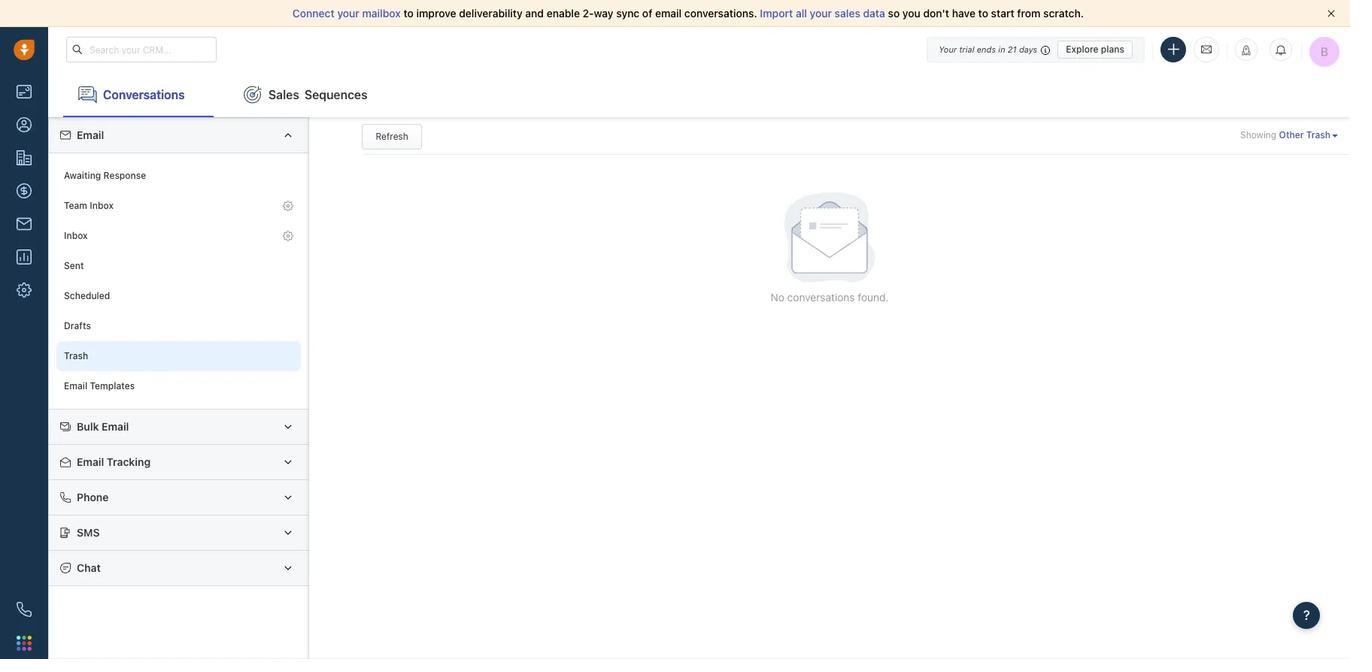 Task type: locate. For each thing, give the bounding box(es) containing it.
conversations.
[[685, 7, 757, 20]]

0 horizontal spatial your
[[337, 7, 360, 20]]

from
[[1018, 7, 1041, 20]]

inbox right team at the left top of page
[[90, 200, 114, 212]]

connect your mailbox to improve deliverability and enable 2-way sync of email conversations. import all your sales data so you don't have to start from scratch.
[[293, 7, 1084, 20]]

explore plans link
[[1058, 40, 1133, 58]]

0 horizontal spatial trash
[[64, 351, 88, 362]]

tracking
[[107, 456, 151, 469]]

21
[[1008, 44, 1017, 54]]

0 horizontal spatial to
[[404, 7, 414, 20]]

deliverability
[[459, 7, 523, 20]]

2 your from the left
[[810, 7, 832, 20]]

email templates link
[[56, 372, 301, 402]]

to right mailbox
[[404, 7, 414, 20]]

don't
[[924, 7, 950, 20]]

to
[[404, 7, 414, 20], [979, 7, 989, 20]]

way
[[594, 7, 614, 20]]

no
[[771, 291, 785, 304]]

email
[[77, 129, 104, 141], [64, 381, 87, 392], [102, 421, 129, 433], [77, 456, 104, 469]]

1 vertical spatial trash
[[64, 351, 88, 362]]

refresh
[[376, 131, 408, 142]]

sales
[[269, 88, 299, 101]]

no conversations found.
[[771, 291, 889, 304]]

phone element
[[9, 595, 39, 625]]

bulk
[[77, 421, 99, 433]]

email for email
[[77, 129, 104, 141]]

1 vertical spatial inbox
[[64, 231, 88, 242]]

of
[[642, 7, 653, 20]]

other
[[1279, 129, 1304, 141]]

drafts
[[64, 321, 91, 332]]

conversations
[[788, 291, 855, 304]]

0 vertical spatial inbox
[[90, 200, 114, 212]]

mailbox
[[362, 7, 401, 20]]

tab list
[[48, 72, 1351, 117]]

phone
[[77, 491, 109, 504]]

and
[[525, 7, 544, 20]]

1 horizontal spatial trash
[[1307, 129, 1331, 141]]

email up phone on the bottom of page
[[77, 456, 104, 469]]

your left mailbox
[[337, 7, 360, 20]]

trash link
[[56, 342, 301, 372]]

team inbox link
[[56, 191, 301, 221]]

inbox
[[90, 200, 114, 212], [64, 231, 88, 242]]

sequences
[[305, 88, 368, 101]]

0 vertical spatial trash
[[1307, 129, 1331, 141]]

1 to from the left
[[404, 7, 414, 20]]

conversations link
[[63, 72, 214, 117]]

trash right the other
[[1307, 129, 1331, 141]]

days
[[1019, 44, 1038, 54]]

conversations
[[103, 88, 185, 101]]

0 horizontal spatial inbox
[[64, 231, 88, 242]]

import
[[760, 7, 793, 20]]

sales sequences link
[[229, 72, 383, 117]]

so
[[888, 7, 900, 20]]

improve
[[416, 7, 456, 20]]

trial
[[960, 44, 975, 54]]

awaiting response link
[[56, 161, 301, 191]]

plans
[[1101, 43, 1125, 55]]

your right all
[[810, 7, 832, 20]]

1 horizontal spatial your
[[810, 7, 832, 20]]

trash down drafts
[[64, 351, 88, 362]]

your
[[337, 7, 360, 20], [810, 7, 832, 20]]

to left start
[[979, 7, 989, 20]]

email left templates
[[64, 381, 87, 392]]

refresh button
[[362, 124, 422, 149]]

sent link
[[56, 251, 301, 281]]

inbox link
[[56, 221, 301, 251]]

2-
[[583, 7, 594, 20]]

your trial ends in 21 days
[[939, 44, 1038, 54]]

team
[[64, 200, 87, 212]]

inbox down team at the left top of page
[[64, 231, 88, 242]]

email for email tracking
[[77, 456, 104, 469]]

1 horizontal spatial to
[[979, 7, 989, 20]]

email up 'awaiting'
[[77, 129, 104, 141]]

trash
[[1307, 129, 1331, 141], [64, 351, 88, 362]]

2 to from the left
[[979, 7, 989, 20]]



Task type: describe. For each thing, give the bounding box(es) containing it.
you
[[903, 7, 921, 20]]

have
[[952, 7, 976, 20]]

import all your sales data link
[[760, 7, 888, 20]]

sales
[[835, 7, 861, 20]]

connect your mailbox link
[[293, 7, 404, 20]]

sent
[[64, 261, 84, 272]]

templates
[[90, 381, 135, 392]]

explore plans
[[1066, 43, 1125, 55]]

response
[[104, 170, 146, 182]]

tab list containing conversations
[[48, 72, 1351, 117]]

email right bulk in the left bottom of the page
[[102, 421, 129, 433]]

enable
[[547, 7, 580, 20]]

data
[[863, 7, 885, 20]]

other trash
[[1279, 129, 1331, 141]]

showing
[[1241, 129, 1277, 141]]

what's new image
[[1241, 45, 1252, 56]]

found.
[[858, 291, 889, 304]]

awaiting response
[[64, 170, 146, 182]]

ends
[[977, 44, 996, 54]]

start
[[991, 7, 1015, 20]]

Search your CRM... text field
[[66, 37, 217, 62]]

explore
[[1066, 43, 1099, 55]]

1 your from the left
[[337, 7, 360, 20]]

all
[[796, 7, 807, 20]]

email for email templates
[[64, 381, 87, 392]]

1 horizontal spatial inbox
[[90, 200, 114, 212]]

close image
[[1328, 10, 1335, 17]]

sync
[[616, 7, 640, 20]]

scratch.
[[1044, 7, 1084, 20]]

email
[[655, 7, 682, 20]]

your
[[939, 44, 957, 54]]

sales sequences
[[269, 88, 368, 101]]

phone image
[[17, 603, 32, 618]]

email tracking
[[77, 456, 151, 469]]

other trash link
[[1279, 129, 1338, 141]]

email templates
[[64, 381, 135, 392]]

in
[[999, 44, 1006, 54]]

scheduled link
[[56, 281, 301, 311]]

freshworks switcher image
[[17, 636, 32, 651]]

team inbox
[[64, 200, 114, 212]]

send email image
[[1202, 43, 1212, 56]]

scheduled
[[64, 291, 110, 302]]

trash inside trash link
[[64, 351, 88, 362]]

bulk email
[[77, 421, 129, 433]]

chat
[[77, 562, 101, 575]]

awaiting
[[64, 170, 101, 182]]

drafts link
[[56, 311, 301, 342]]

connect
[[293, 7, 335, 20]]

sms
[[77, 527, 100, 539]]



Task type: vqa. For each thing, say whether or not it's contained in the screenshot.
ends
yes



